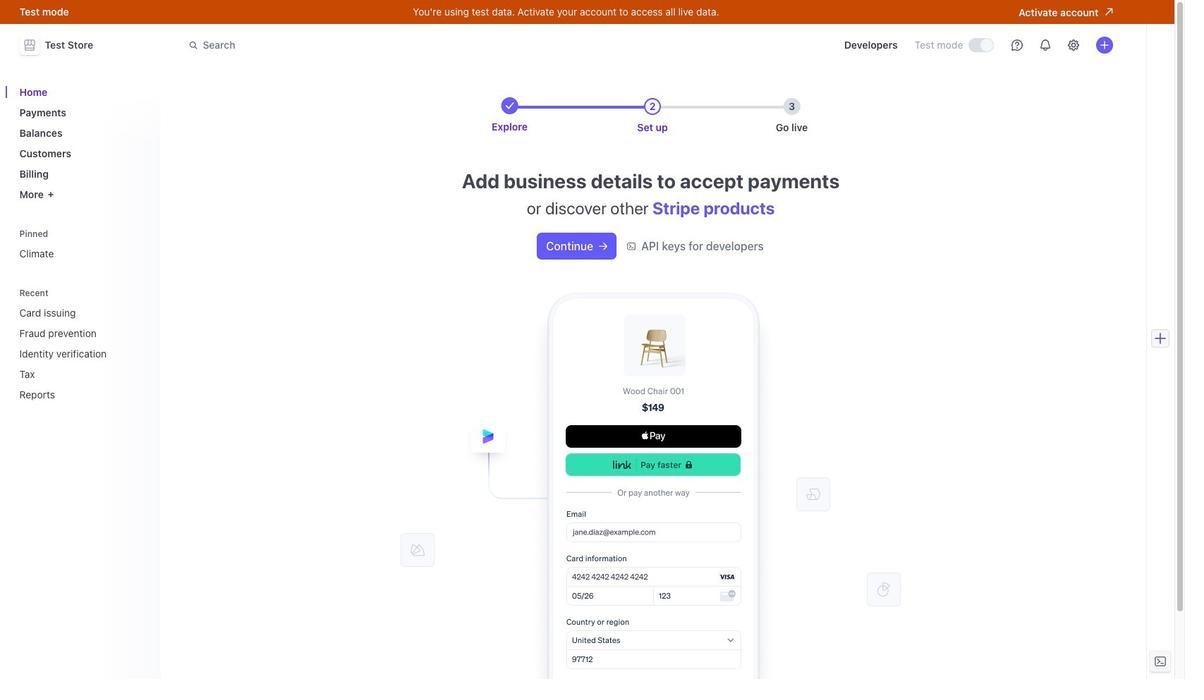 Task type: locate. For each thing, give the bounding box(es) containing it.
recent element
[[14, 283, 152, 407], [14, 301, 152, 407]]

edit pins image
[[138, 230, 146, 238]]

help image
[[1012, 40, 1023, 51]]

2 recent element from the top
[[14, 301, 152, 407]]

1 recent element from the top
[[14, 283, 152, 407]]

clear history image
[[138, 289, 146, 298]]

None search field
[[180, 32, 578, 58]]



Task type: describe. For each thing, give the bounding box(es) containing it.
notifications image
[[1040, 40, 1051, 51]]

settings image
[[1068, 40, 1080, 51]]

svg image
[[599, 242, 608, 251]]

Search text field
[[180, 32, 578, 58]]

core navigation links element
[[14, 80, 152, 206]]

Test mode checkbox
[[970, 39, 994, 52]]

pinned element
[[14, 224, 152, 265]]



Task type: vqa. For each thing, say whether or not it's contained in the screenshot.
Search Box
yes



